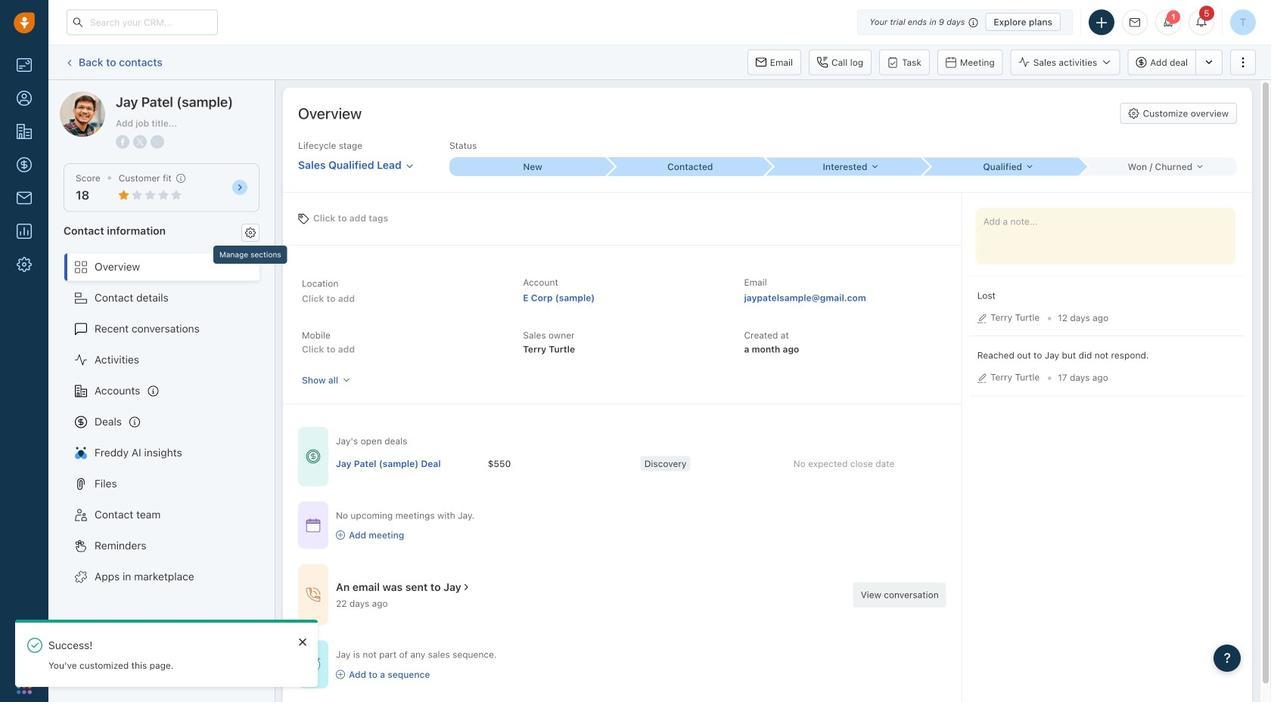 Task type: describe. For each thing, give the bounding box(es) containing it.
mng settings image
[[245, 228, 256, 238]]

close image
[[299, 639, 306, 647]]



Task type: vqa. For each thing, say whether or not it's contained in the screenshot.
close image
yes



Task type: locate. For each thing, give the bounding box(es) containing it.
phone element
[[9, 638, 39, 668]]

phone image
[[17, 645, 32, 661]]

Search your CRM... text field
[[67, 9, 218, 35]]

send email image
[[1130, 18, 1140, 27]]

container_wx8msf4aqz5i3rn1 image
[[461, 583, 472, 593], [306, 588, 321, 603], [306, 658, 321, 673]]

cell
[[336, 449, 488, 479]]

row
[[336, 449, 946, 479]]

freshworks switcher image
[[17, 680, 32, 695]]

tooltip
[[213, 246, 287, 268]]

container_wx8msf4aqz5i3rn1 image
[[306, 450, 321, 465], [306, 518, 321, 533], [336, 531, 345, 540], [336, 671, 345, 680]]



